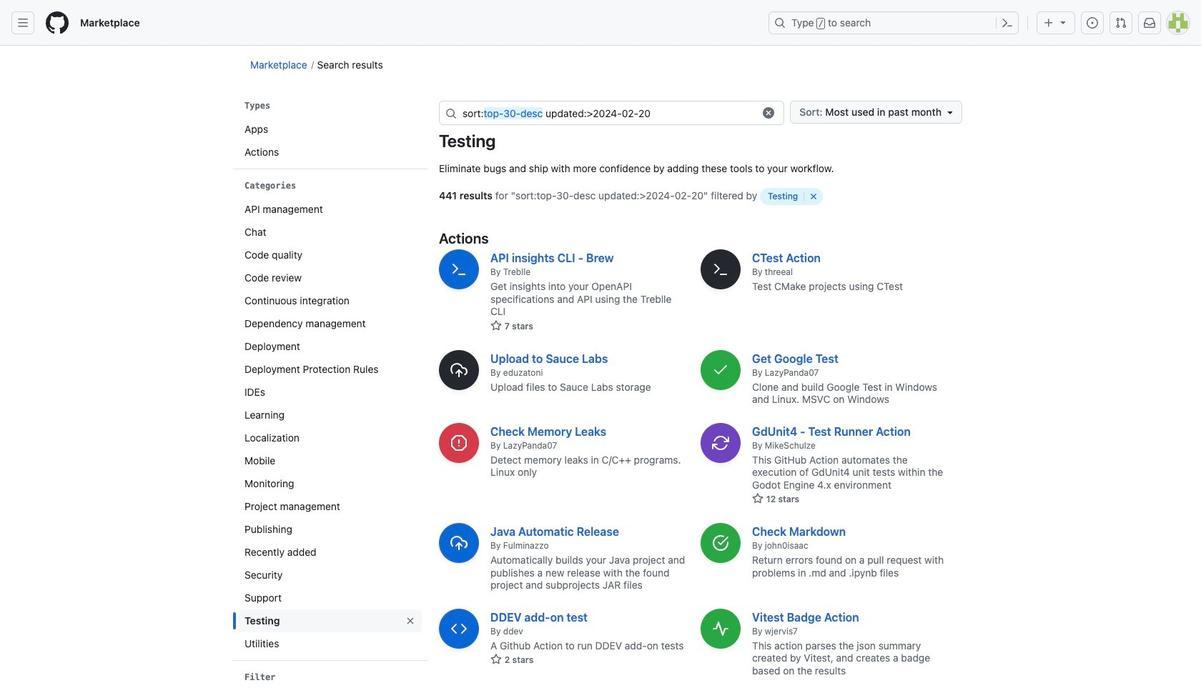 Task type: describe. For each thing, give the bounding box(es) containing it.
clear testing filter image
[[810, 193, 818, 201]]

Search for apps and actions text field
[[463, 102, 754, 124]]

triangle down image
[[1058, 16, 1069, 28]]

remove category filter image
[[405, 616, 416, 627]]

2 list from the top
[[239, 198, 422, 656]]

homepage image
[[46, 11, 69, 34]]

git pull request image
[[1116, 17, 1127, 29]]

notifications image
[[1145, 17, 1156, 29]]

search image
[[446, 108, 457, 119]]

0 horizontal spatial star image
[[491, 320, 502, 332]]

command palette image
[[1002, 17, 1014, 29]]



Task type: vqa. For each thing, say whether or not it's contained in the screenshot.
'plus' Image
yes



Task type: locate. For each thing, give the bounding box(es) containing it.
0 vertical spatial star image
[[491, 320, 502, 332]]

0 vertical spatial list
[[239, 118, 422, 164]]

1 list from the top
[[239, 118, 422, 164]]

plus image
[[1044, 17, 1055, 29]]

triangle down image
[[945, 107, 956, 118]]

star image
[[491, 320, 502, 332], [753, 494, 764, 505]]

x circle fill image
[[764, 107, 775, 119]]

1 vertical spatial list
[[239, 198, 422, 656]]

list
[[239, 118, 422, 164], [239, 198, 422, 656]]

issue opened image
[[1087, 17, 1099, 29]]

star image
[[491, 655, 502, 666]]

1 vertical spatial star image
[[753, 494, 764, 505]]

1 horizontal spatial star image
[[753, 494, 764, 505]]



